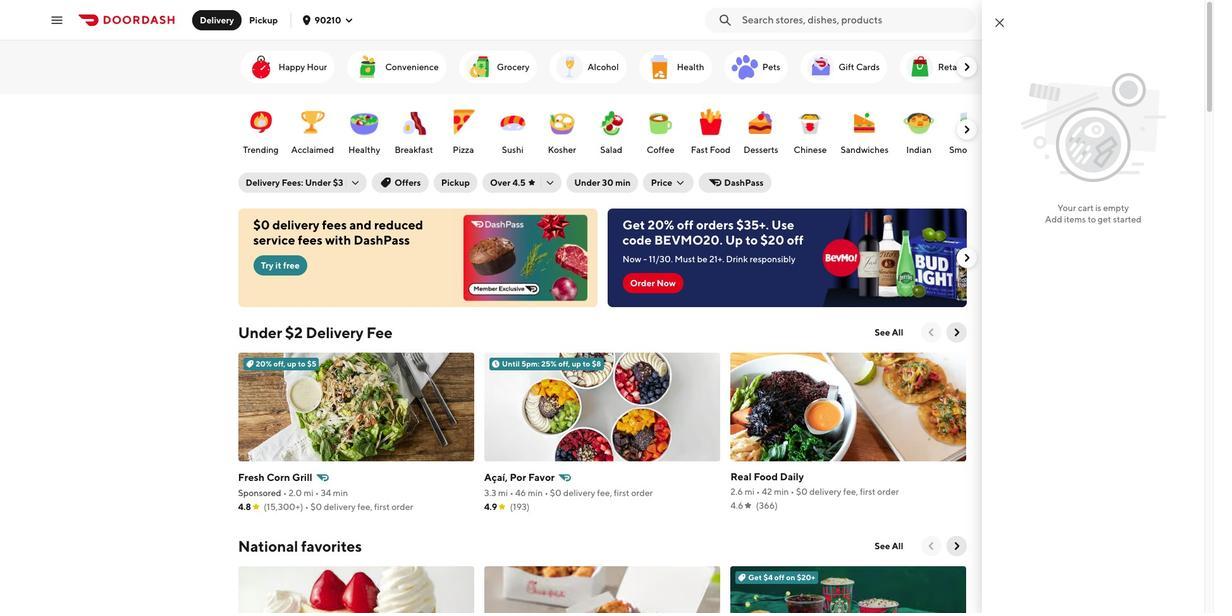 Task type: locate. For each thing, give the bounding box(es) containing it.
0 vertical spatial $0
[[253, 218, 270, 232]]

delivery for delivery
[[200, 15, 234, 25]]

2 see all link from the top
[[868, 536, 911, 557]]

off
[[677, 218, 694, 232], [787, 233, 804, 247], [775, 573, 785, 583]]

1 vertical spatial off
[[787, 233, 804, 247]]

order inside real food daily 2.6 mi • 42 min • $​0 delivery fee, first order
[[878, 487, 899, 497]]

under for under 30 min
[[575, 178, 601, 188]]

1 all from the top
[[892, 328, 904, 338]]

1 horizontal spatial fee,
[[597, 488, 612, 499]]

1 next button of carousel image from the top
[[951, 326, 963, 339]]

(366)
[[756, 501, 778, 511]]

1 horizontal spatial get
[[749, 573, 762, 583]]

min right 46
[[528, 488, 543, 499]]

0 vertical spatial next button of carousel image
[[951, 326, 963, 339]]

0 vertical spatial see all
[[875, 328, 904, 338]]

0 horizontal spatial dashpass
[[354, 233, 410, 247]]

next button of carousel image for national favorites
[[951, 540, 963, 553]]

delivery
[[200, 15, 234, 25], [246, 178, 280, 188], [306, 324, 364, 342]]

1 vertical spatial all
[[892, 542, 904, 552]]

$5
[[307, 359, 317, 369]]

over 4.5 button
[[483, 173, 562, 193]]

under left $3
[[305, 178, 331, 188]]

(15,300+)
[[264, 502, 303, 512]]

off, left $5
[[274, 359, 286, 369]]

-
[[644, 254, 647, 264]]

up left $5
[[287, 359, 297, 369]]

25%
[[542, 359, 557, 369]]

under for under $2 delivery fee
[[238, 324, 282, 342]]

see all link for under $2 delivery fee
[[868, 323, 911, 343]]

1 horizontal spatial off
[[775, 573, 785, 583]]

2 all from the top
[[892, 542, 904, 552]]

close image
[[993, 15, 1008, 30]]

happy hour image
[[246, 52, 276, 82]]

cart
[[1078, 203, 1094, 213]]

pickup button up happy hour image
[[242, 10, 286, 30]]

1 vertical spatial see all
[[875, 542, 904, 552]]

1 vertical spatial next button of carousel image
[[961, 123, 973, 136]]

open menu image
[[49, 12, 65, 28]]

fee,
[[844, 487, 859, 497], [597, 488, 612, 499], [358, 502, 373, 512]]

happy hour link
[[241, 51, 335, 84]]

2.0
[[289, 488, 302, 499]]

real
[[731, 471, 752, 483]]

1 vertical spatial delivery
[[246, 178, 280, 188]]

1 vertical spatial 20%
[[256, 359, 272, 369]]

it
[[275, 261, 281, 271]]

0 horizontal spatial food
[[710, 145, 731, 155]]

0 horizontal spatial delivery
[[200, 15, 234, 25]]

1 vertical spatial food
[[754, 471, 778, 483]]

under $2 delivery fee
[[238, 324, 393, 342]]

1 horizontal spatial pickup button
[[434, 173, 478, 193]]

1 horizontal spatial $​0
[[797, 487, 808, 497]]

get $4 off on $20+
[[749, 573, 816, 583]]

0 vertical spatial see all link
[[868, 323, 911, 343]]

1 vertical spatial see all link
[[868, 536, 911, 557]]

2 horizontal spatial first
[[860, 487, 876, 497]]

off,
[[274, 359, 286, 369], [559, 359, 571, 369]]

off left on
[[775, 573, 785, 583]]

• left 46
[[510, 488, 514, 499]]

1 horizontal spatial 20%
[[648, 218, 675, 232]]

2 next button of carousel image from the top
[[951, 540, 963, 553]]

0 horizontal spatial get
[[623, 218, 645, 232]]

off down use
[[787, 233, 804, 247]]

dashpass down reduced
[[354, 233, 410, 247]]

next button of carousel image right previous button of carousel icon
[[951, 540, 963, 553]]

$​0
[[797, 487, 808, 497], [550, 488, 562, 499]]

dashpass
[[725, 178, 764, 188], [354, 233, 410, 247]]

açaí,
[[484, 472, 508, 484]]

desserts
[[744, 145, 779, 155]]

indian
[[907, 145, 932, 155]]

pickup
[[249, 15, 278, 25], [441, 178, 470, 188]]

0 vertical spatial off
[[677, 218, 694, 232]]

20% left $5
[[256, 359, 272, 369]]

food up 42
[[754, 471, 778, 483]]

see left previous button of carousel image at the bottom
[[875, 328, 891, 338]]

pickup for pickup button to the left
[[249, 15, 278, 25]]

pickup right delivery button
[[249, 15, 278, 25]]

previous button of carousel image
[[925, 540, 938, 553]]

chinese
[[794, 145, 827, 155]]

see for under $2 delivery fee
[[875, 328, 891, 338]]

1 vertical spatial pickup button
[[434, 173, 478, 193]]

over 4.5
[[490, 178, 526, 188]]

grill
[[292, 472, 313, 484]]

0 horizontal spatial up
[[287, 359, 297, 369]]

see all left previous button of carousel image at the bottom
[[875, 328, 904, 338]]

1 horizontal spatial mi
[[498, 488, 508, 499]]

happy
[[279, 62, 305, 72]]

trending
[[243, 145, 279, 155]]

0 horizontal spatial pickup button
[[242, 10, 286, 30]]

all left previous button of carousel icon
[[892, 542, 904, 552]]

0 vertical spatial dashpass
[[725, 178, 764, 188]]

11/30.
[[649, 254, 673, 264]]

3.3
[[484, 488, 497, 499]]

to down $35+.
[[746, 233, 758, 247]]

1 horizontal spatial delivery
[[246, 178, 280, 188]]

2 horizontal spatial under
[[575, 178, 601, 188]]

breakfast
[[395, 145, 433, 155]]

$0 delivery fees and reduced service fees with dashpass
[[253, 218, 423, 247]]

1 see from the top
[[875, 328, 891, 338]]

2 horizontal spatial mi
[[745, 487, 755, 497]]

to left $8
[[583, 359, 591, 369]]

1 horizontal spatial off,
[[559, 359, 571, 369]]

2 see all from the top
[[875, 542, 904, 552]]

1 see all from the top
[[875, 328, 904, 338]]

0 vertical spatial next button of carousel image
[[961, 61, 973, 73]]

1 vertical spatial now
[[657, 278, 676, 288]]

get up code
[[623, 218, 645, 232]]

see all link
[[868, 323, 911, 343], [868, 536, 911, 557]]

min right 30
[[616, 178, 631, 188]]

90210
[[315, 15, 341, 25]]

under
[[305, 178, 331, 188], [575, 178, 601, 188], [238, 324, 282, 342]]

1 vertical spatial next button of carousel image
[[951, 540, 963, 553]]

$​0 down favor
[[550, 488, 562, 499]]

1 horizontal spatial up
[[572, 359, 581, 369]]

1 horizontal spatial food
[[754, 471, 778, 483]]

fees left with
[[298, 233, 323, 247]]

retail
[[938, 62, 962, 72]]

1 see all link from the top
[[868, 323, 911, 343]]

fresh
[[238, 472, 265, 484]]

under left $2 at the bottom left of page
[[238, 324, 282, 342]]

all left previous button of carousel image at the bottom
[[892, 328, 904, 338]]

food inside real food daily 2.6 mi • 42 min • $​0 delivery fee, first order
[[754, 471, 778, 483]]

0 horizontal spatial under
[[238, 324, 282, 342]]

2 horizontal spatial delivery
[[306, 324, 364, 342]]

1 vertical spatial dashpass
[[354, 233, 410, 247]]

min right 42
[[774, 487, 789, 497]]

1 horizontal spatial now
[[657, 278, 676, 288]]

next button of carousel image
[[951, 326, 963, 339], [951, 540, 963, 553]]

drink
[[726, 254, 748, 264]]

see all link left previous button of carousel image at the bottom
[[868, 323, 911, 343]]

2 vertical spatial delivery
[[306, 324, 364, 342]]

get left $4
[[749, 573, 762, 583]]

0 horizontal spatial off
[[677, 218, 694, 232]]

0 horizontal spatial fee,
[[358, 502, 373, 512]]

gift cards link
[[801, 51, 888, 84]]

gift cards image
[[806, 52, 836, 82]]

delivery inside real food daily 2.6 mi • 42 min • $​0 delivery fee, first order
[[810, 487, 842, 497]]

2 vertical spatial off
[[775, 573, 785, 583]]

now right order
[[657, 278, 676, 288]]

0 vertical spatial get
[[623, 218, 645, 232]]

favorites
[[301, 538, 362, 555]]

min inside button
[[616, 178, 631, 188]]

1 off, from the left
[[274, 359, 286, 369]]

pizza
[[453, 145, 474, 155]]

food right fast
[[710, 145, 731, 155]]

off up bevmo20.
[[677, 218, 694, 232]]

food for fast
[[710, 145, 731, 155]]

until
[[502, 359, 520, 369]]

orders
[[697, 218, 734, 232]]

try
[[261, 261, 274, 271]]

0 horizontal spatial pickup
[[249, 15, 278, 25]]

pets
[[763, 62, 781, 72]]

$2
[[285, 324, 303, 342]]

try it free button
[[253, 256, 307, 276]]

20% up code
[[648, 218, 675, 232]]

real food daily 2.6 mi • 42 min • $​0 delivery fee, first order
[[731, 471, 899, 497]]

acclaimed link
[[289, 101, 337, 159]]

2 up from the left
[[572, 359, 581, 369]]

price button
[[644, 173, 694, 193]]

delivery inside delivery button
[[200, 15, 234, 25]]

under left 30
[[575, 178, 601, 188]]

1 vertical spatial fees
[[298, 233, 323, 247]]

dashpass inside the $0 delivery fees and reduced service fees with dashpass
[[354, 233, 410, 247]]

see all
[[875, 328, 904, 338], [875, 542, 904, 552]]

fresh corn grill
[[238, 472, 313, 484]]

0 vertical spatial delivery
[[200, 15, 234, 25]]

$0 down 34
[[311, 502, 322, 512]]

4.9
[[484, 502, 498, 512]]

0 horizontal spatial now
[[623, 254, 642, 264]]

see
[[875, 328, 891, 338], [875, 542, 891, 552]]

2 horizontal spatial fee,
[[844, 487, 859, 497]]

1 horizontal spatial order
[[631, 488, 653, 499]]

0 vertical spatial 20%
[[648, 218, 675, 232]]

to left $5
[[298, 359, 306, 369]]

0 vertical spatial pickup button
[[242, 10, 286, 30]]

gift
[[839, 62, 855, 72]]

mi inside real food daily 2.6 mi • 42 min • $​0 delivery fee, first order
[[745, 487, 755, 497]]

delivery right 42
[[810, 487, 842, 497]]

2 horizontal spatial off
[[787, 233, 804, 247]]

0 horizontal spatial 20%
[[256, 359, 272, 369]]

see all left previous button of carousel icon
[[875, 542, 904, 552]]

pickup button down pizza
[[434, 173, 478, 193]]

pets image
[[730, 52, 760, 82]]

under inside button
[[575, 178, 601, 188]]

up
[[287, 359, 297, 369], [572, 359, 581, 369]]

0 horizontal spatial first
[[374, 502, 390, 512]]

0 vertical spatial see
[[875, 328, 891, 338]]

1 horizontal spatial $0
[[311, 502, 322, 512]]

1 horizontal spatial dashpass
[[725, 178, 764, 188]]

1 horizontal spatial pickup
[[441, 178, 470, 188]]

• left 2.0
[[283, 488, 287, 499]]

0 vertical spatial pickup
[[249, 15, 278, 25]]

min right 34
[[333, 488, 348, 499]]

$​0 inside real food daily 2.6 mi • 42 min • $​0 delivery fee, first order
[[797, 487, 808, 497]]

0 horizontal spatial off,
[[274, 359, 286, 369]]

off, right 25%
[[559, 359, 571, 369]]

mi right 2.6
[[745, 487, 755, 497]]

to inside your cart is empty add items to get started
[[1088, 214, 1097, 225]]

bevmo20.
[[655, 233, 723, 247]]

order now
[[630, 278, 676, 288]]

1 vertical spatial pickup
[[441, 178, 470, 188]]

delivery button
[[192, 10, 242, 30]]

1 vertical spatial get
[[749, 573, 762, 583]]

now inside button
[[657, 278, 676, 288]]

delivery up service
[[273, 218, 320, 232]]

get inside get 20% off orders $35+. use code bevmo20. up to $20 off
[[623, 218, 645, 232]]

be
[[697, 254, 708, 264]]

pickup for pickup button to the bottom
[[441, 178, 470, 188]]

to left get
[[1088, 214, 1097, 225]]

min
[[616, 178, 631, 188], [774, 487, 789, 497], [333, 488, 348, 499], [528, 488, 543, 499]]

• left 34
[[315, 488, 319, 499]]

now left -
[[623, 254, 642, 264]]

fees up with
[[322, 218, 347, 232]]

under 30 min
[[575, 178, 631, 188]]

hour
[[307, 62, 327, 72]]

smoothie
[[950, 145, 989, 155]]

1 vertical spatial see
[[875, 542, 891, 552]]

mi right 2.0
[[304, 488, 314, 499]]

get for get $4 off on $20+
[[749, 573, 762, 583]]

health
[[677, 62, 705, 72]]

0 vertical spatial all
[[892, 328, 904, 338]]

$0
[[253, 218, 270, 232], [311, 502, 322, 512]]

grocery image
[[464, 52, 495, 82]]

açaí, por favor
[[484, 472, 555, 484]]

fast food
[[691, 145, 731, 155]]

first
[[860, 487, 876, 497], [614, 488, 630, 499], [374, 502, 390, 512]]

2 see from the top
[[875, 542, 891, 552]]

see left previous button of carousel icon
[[875, 542, 891, 552]]

dashpass down "desserts"
[[725, 178, 764, 188]]

see all link left previous button of carousel icon
[[868, 536, 911, 557]]

0 vertical spatial food
[[710, 145, 731, 155]]

next button of carousel image
[[961, 61, 973, 73], [961, 123, 973, 136], [961, 252, 973, 264]]

offers
[[395, 178, 421, 188]]

mi right 3.3
[[498, 488, 508, 499]]

delivery inside the $0 delivery fees and reduced service fees with dashpass
[[273, 218, 320, 232]]

$​0 down daily
[[797, 487, 808, 497]]

1 horizontal spatial first
[[614, 488, 630, 499]]

1 vertical spatial $0
[[311, 502, 322, 512]]

up left $8
[[572, 359, 581, 369]]

pickup down pizza
[[441, 178, 470, 188]]

next button of carousel image right previous button of carousel image at the bottom
[[951, 326, 963, 339]]

0 horizontal spatial $0
[[253, 218, 270, 232]]

convenience image
[[353, 52, 383, 82]]

min inside real food daily 2.6 mi • 42 min • $​0 delivery fee, first order
[[774, 487, 789, 497]]

2 horizontal spatial order
[[878, 487, 899, 497]]

2 vertical spatial next button of carousel image
[[961, 252, 973, 264]]

$0 up service
[[253, 218, 270, 232]]



Task type: describe. For each thing, give the bounding box(es) containing it.
on
[[787, 573, 796, 583]]

see all link for national favorites
[[868, 536, 911, 557]]

and
[[350, 218, 372, 232]]

all for national favorites
[[892, 542, 904, 552]]

acclaimed
[[291, 145, 334, 155]]

previous button of carousel image
[[925, 326, 938, 339]]

daily
[[780, 471, 804, 483]]

happy hour
[[279, 62, 327, 72]]

$3
[[333, 178, 343, 188]]

0 vertical spatial now
[[623, 254, 642, 264]]

price
[[651, 178, 673, 188]]

offers button
[[372, 173, 429, 193]]

off for on
[[775, 573, 785, 583]]

0 horizontal spatial $​0
[[550, 488, 562, 499]]

• left 42
[[757, 487, 760, 497]]

order now button
[[623, 273, 684, 294]]

up
[[726, 233, 743, 247]]

$35+.
[[737, 218, 769, 232]]

delivery down 34
[[324, 502, 356, 512]]

gift cards
[[839, 62, 880, 72]]

alcohol
[[588, 62, 619, 72]]

convenience link
[[347, 51, 447, 84]]

is
[[1096, 203, 1102, 213]]

fee, inside real food daily 2.6 mi • 42 min • $​0 delivery fee, first order
[[844, 487, 859, 497]]

4.5
[[513, 178, 526, 188]]

your cart is empty add items to get started
[[1046, 203, 1142, 225]]

1 next button of carousel image from the top
[[961, 61, 973, 73]]

with
[[325, 233, 351, 247]]

next button of carousel image for under $2 delivery fee
[[951, 326, 963, 339]]

off for orders
[[677, 218, 694, 232]]

see all for under $2 delivery fee
[[875, 328, 904, 338]]

4.8
[[238, 502, 251, 512]]

convenience
[[385, 62, 439, 72]]

get
[[1098, 214, 1112, 225]]

delivery right 46
[[564, 488, 596, 499]]

20% inside get 20% off orders $35+. use code bevmo20. up to $20 off
[[648, 218, 675, 232]]

3 next button of carousel image from the top
[[961, 252, 973, 264]]

to inside get 20% off orders $35+. use code bevmo20. up to $20 off
[[746, 233, 758, 247]]

your
[[1058, 203, 1077, 213]]

• down favor
[[545, 488, 549, 499]]

90210 button
[[302, 15, 354, 25]]

• down sponsored • 2.0 mi • 34 min
[[305, 502, 309, 512]]

first inside real food daily 2.6 mi • 42 min • $​0 delivery fee, first order
[[860, 487, 876, 497]]

pets link
[[725, 51, 788, 84]]

try it free
[[261, 261, 300, 271]]

fee
[[367, 324, 393, 342]]

fees:
[[282, 178, 303, 188]]

2.6
[[731, 487, 743, 497]]

delivery fees: under $3
[[246, 178, 343, 188]]

started
[[1114, 214, 1142, 225]]

favor
[[529, 472, 555, 484]]

delivery inside the under $2 delivery fee link
[[306, 324, 364, 342]]

1 horizontal spatial under
[[305, 178, 331, 188]]

national
[[238, 538, 298, 555]]

coffee
[[647, 145, 675, 155]]

national favorites
[[238, 538, 362, 555]]

health image
[[644, 52, 675, 82]]

dashpass button
[[699, 173, 772, 193]]

corn
[[267, 472, 290, 484]]

30
[[602, 178, 614, 188]]

fast
[[691, 145, 708, 155]]

under 30 min button
[[567, 173, 639, 193]]

2 next button of carousel image from the top
[[961, 123, 973, 136]]

health link
[[639, 51, 712, 84]]

retail image
[[906, 52, 936, 82]]

• down daily
[[791, 487, 795, 497]]

2 off, from the left
[[559, 359, 571, 369]]

retail link
[[901, 51, 970, 84]]

see all for national favorites
[[875, 542, 904, 552]]

1 up from the left
[[287, 359, 297, 369]]

order
[[630, 278, 655, 288]]

• $0 delivery fee, first order
[[303, 502, 413, 512]]

0 vertical spatial fees
[[322, 218, 347, 232]]

por
[[510, 472, 527, 484]]

empty
[[1104, 203, 1130, 213]]

$4
[[764, 573, 773, 583]]

delivery for delivery fees: under $3
[[246, 178, 280, 188]]

healthy
[[349, 145, 380, 155]]

0 horizontal spatial order
[[392, 502, 413, 512]]

see for national favorites
[[875, 542, 891, 552]]

until 5pm: 25% off, up to $8
[[502, 359, 601, 369]]

all for under $2 delivery fee
[[892, 328, 904, 338]]

national favorites link
[[238, 536, 362, 557]]

must
[[675, 254, 696, 264]]

items
[[1065, 214, 1086, 225]]

0 horizontal spatial mi
[[304, 488, 314, 499]]

kosher
[[548, 145, 576, 155]]

$8
[[592, 359, 601, 369]]

5pm:
[[522, 359, 540, 369]]

now - 11/30. must be 21+. drink responsibly
[[623, 254, 796, 264]]

21+.
[[710, 254, 725, 264]]

get 20% off orders $35+. use code bevmo20. up to $20 off
[[623, 218, 804, 247]]

20% off, up to $5
[[256, 359, 317, 369]]

$0 inside the $0 delivery fees and reduced service fees with dashpass
[[253, 218, 270, 232]]

over
[[490, 178, 511, 188]]

sponsored
[[238, 488, 281, 499]]

food for real
[[754, 471, 778, 483]]

get for get 20% off orders $35+. use code bevmo20. up to $20 off
[[623, 218, 645, 232]]

salad
[[601, 145, 623, 155]]

34
[[321, 488, 331, 499]]

(193)
[[510, 502, 530, 512]]

free
[[283, 261, 300, 271]]

dashpass inside button
[[725, 178, 764, 188]]

alcohol image
[[555, 52, 585, 82]]



Task type: vqa. For each thing, say whether or not it's contained in the screenshot.
the middle the fee,
yes



